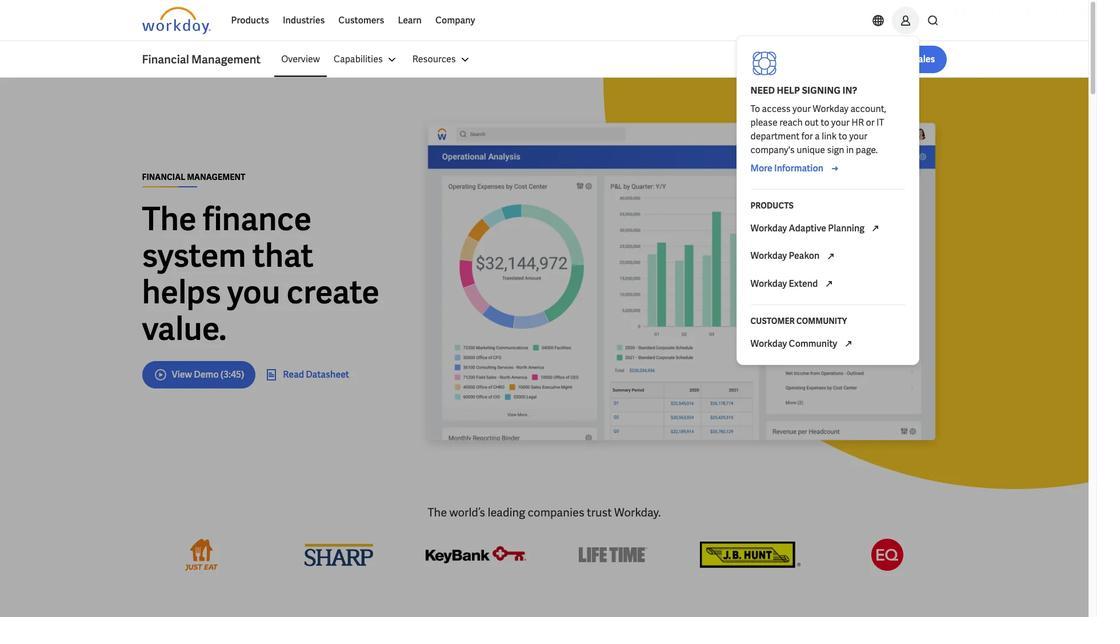 Task type: locate. For each thing, give the bounding box(es) containing it.
financial management operational analysis dashboard showing operating expense by cost center and p&l by quarter. image
[[417, 114, 947, 455]]

workday
[[813, 103, 849, 115], [751, 222, 788, 234], [751, 250, 788, 262], [751, 278, 788, 290], [751, 338, 788, 350]]

community up workday community link
[[797, 316, 848, 327]]

your down hr at top
[[850, 130, 868, 142]]

customer community
[[751, 316, 848, 327]]

opens in a new tab image
[[869, 222, 883, 236], [824, 250, 838, 263], [842, 338, 856, 351]]

out
[[805, 117, 819, 129]]

need help signing in?
[[751, 85, 858, 97]]

0 horizontal spatial the
[[142, 198, 197, 240]]

products up management
[[231, 14, 269, 26]]

2 horizontal spatial opens in a new tab image
[[869, 222, 883, 236]]

workday adaptive planning link
[[744, 215, 912, 243]]

your up out
[[793, 103, 811, 115]]

financial
[[142, 172, 185, 182]]

0 horizontal spatial opens in a new tab image
[[824, 250, 838, 263]]

products
[[231, 14, 269, 26], [751, 201, 794, 211]]

opens in a new tab image right workday community
[[842, 338, 856, 351]]

1 vertical spatial opens in a new tab image
[[824, 250, 838, 263]]

need
[[751, 85, 776, 97]]

1 vertical spatial to
[[839, 130, 848, 142]]

opens in a new tab image inside workday peakon link
[[824, 250, 838, 263]]

hr
[[852, 117, 865, 129]]

more information
[[751, 162, 824, 174]]

just eat (just-eat holding limited) image
[[185, 539, 218, 571]]

opens in a new tab image inside workday community link
[[842, 338, 856, 351]]

financial management
[[142, 172, 246, 182]]

department
[[751, 130, 800, 142]]

the
[[142, 198, 197, 240], [428, 505, 447, 520]]

workday.
[[615, 505, 661, 520]]

equinti financial services company image
[[872, 539, 904, 571]]

your
[[793, 103, 811, 115], [832, 117, 850, 129], [850, 130, 868, 142]]

the finance system that helps you create value.
[[142, 198, 380, 350]]

company button
[[429, 7, 482, 34]]

community down customer community on the bottom of page
[[789, 338, 838, 350]]

in?
[[843, 85, 858, 97]]

more
[[751, 162, 773, 174]]

list containing overview
[[275, 46, 947, 73]]

sign
[[828, 144, 845, 156]]

you
[[227, 271, 280, 313]]

opens in a new tab image for workday adaptive planning
[[869, 222, 883, 236]]

workday up workday peakon
[[751, 222, 788, 234]]

1 vertical spatial the
[[428, 505, 447, 520]]

0 vertical spatial community
[[797, 316, 848, 327]]

opens in a new tab image right planning
[[869, 222, 883, 236]]

products inside dropdown button
[[231, 14, 269, 26]]

adaptive
[[789, 222, 827, 234]]

the left world's
[[428, 505, 447, 520]]

customers
[[339, 14, 384, 26]]

sales
[[913, 53, 936, 65]]

2 vertical spatial opens in a new tab image
[[842, 338, 856, 351]]

management
[[192, 52, 261, 67]]

capabilities button
[[327, 46, 406, 73]]

your left hr at top
[[832, 117, 850, 129]]

information
[[775, 162, 824, 174]]

workday for extend
[[751, 278, 788, 290]]

0 vertical spatial the
[[142, 198, 197, 240]]

overview link
[[275, 46, 327, 73]]

products down more
[[751, 201, 794, 211]]

helps
[[142, 271, 221, 313]]

customer
[[751, 316, 795, 327]]

list
[[275, 46, 947, 73]]

to right 'link' at the top right of the page
[[839, 130, 848, 142]]

go to the homepage image
[[142, 7, 211, 34]]

finance
[[203, 198, 312, 240]]

reach
[[780, 117, 803, 129]]

0 horizontal spatial products
[[231, 14, 269, 26]]

0 vertical spatial opens in a new tab image
[[869, 222, 883, 236]]

opens in a new tab image inside the workday adaptive planning link
[[869, 222, 883, 236]]

the for the finance system that helps you create value.
[[142, 198, 197, 240]]

the world's leading companies trust workday.
[[428, 505, 661, 520]]

to right out
[[821, 117, 830, 129]]

0 horizontal spatial to
[[821, 117, 830, 129]]

1 vertical spatial community
[[789, 338, 838, 350]]

workday up workday extend
[[751, 250, 788, 262]]

unique
[[797, 144, 826, 156]]

0 vertical spatial to
[[821, 117, 830, 129]]

help
[[777, 85, 801, 97]]

0 vertical spatial products
[[231, 14, 269, 26]]

1 horizontal spatial products
[[751, 201, 794, 211]]

to
[[821, 117, 830, 129], [839, 130, 848, 142]]

workday down customer
[[751, 338, 788, 350]]

resources
[[413, 53, 456, 65]]

trust
[[587, 505, 612, 520]]

workday down signing
[[813, 103, 849, 115]]

planning
[[829, 222, 865, 234]]

read datasheet link
[[265, 368, 349, 382]]

1 horizontal spatial opens in a new tab image
[[842, 338, 856, 351]]

view demo (3:45)
[[172, 369, 244, 381]]

the inside the finance system that helps you create value.
[[142, 198, 197, 240]]

1 horizontal spatial the
[[428, 505, 447, 520]]

workday down workday peakon
[[751, 278, 788, 290]]

1 vertical spatial your
[[832, 117, 850, 129]]

community for customer community
[[797, 316, 848, 327]]

j. b. hunt image
[[700, 539, 801, 571]]

system
[[142, 235, 246, 276]]

community
[[797, 316, 848, 327], [789, 338, 838, 350]]

please
[[751, 117, 778, 129]]

the down financial
[[142, 198, 197, 240]]

create
[[287, 271, 380, 313]]

datasheet
[[306, 369, 349, 381]]

opens in a new tab image right peakon
[[824, 250, 838, 263]]

workday community
[[751, 338, 840, 350]]

1 horizontal spatial to
[[839, 130, 848, 142]]

menu
[[275, 46, 479, 73]]

0 vertical spatial your
[[793, 103, 811, 115]]

to access your workday account, please reach out to your hr or it department for a link to your company's unique sign in page.
[[751, 103, 888, 156]]

opens in a new tab image for workday peakon
[[824, 250, 838, 263]]

(3:45)
[[221, 369, 244, 381]]



Task type: vqa. For each thing, say whether or not it's contained in the screenshot.
needs within Simmons Bank gets the real-time data it needs to scale for growth, while helping its team work more efficiently.
no



Task type: describe. For each thing, give the bounding box(es) containing it.
read datasheet
[[283, 369, 349, 381]]

community for workday community
[[789, 338, 838, 350]]

companies
[[528, 505, 585, 520]]

workday extend
[[751, 278, 820, 290]]

keybank n.a. image
[[426, 539, 526, 571]]

or
[[867, 117, 875, 129]]

access
[[763, 103, 791, 115]]

link
[[822, 130, 837, 142]]

capabilities
[[334, 53, 383, 65]]

workday inside to access your workday account, please reach out to your hr or it department for a link to your company's unique sign in page.
[[813, 103, 849, 115]]

financial management link
[[142, 51, 275, 67]]

financial management
[[142, 52, 261, 67]]

products button
[[224, 7, 276, 34]]

industries
[[283, 14, 325, 26]]

read
[[283, 369, 304, 381]]

learn
[[398, 14, 422, 26]]

that
[[253, 235, 314, 276]]

resources button
[[406, 46, 479, 73]]

in
[[847, 144, 855, 156]]

1 vertical spatial products
[[751, 201, 794, 211]]

company's
[[751, 144, 795, 156]]

opens in a new tab image for workday community
[[842, 338, 856, 351]]

account,
[[851, 103, 887, 115]]

workday for peakon
[[751, 250, 788, 262]]

leading
[[488, 505, 526, 520]]

workday peakon link
[[744, 243, 912, 270]]

workday adaptive planning
[[751, 222, 867, 234]]

the for the world's leading companies trust workday.
[[428, 505, 447, 520]]

peakon
[[789, 250, 820, 262]]

contact
[[878, 53, 912, 65]]

to
[[751, 103, 761, 115]]

it
[[877, 117, 885, 129]]

world's
[[450, 505, 486, 520]]

sharp healthcare image
[[304, 539, 373, 571]]

opens in a new tab image
[[823, 277, 836, 291]]

page.
[[856, 144, 878, 156]]

learn button
[[391, 7, 429, 34]]

extend
[[789, 278, 819, 290]]

for
[[802, 130, 814, 142]]

overview
[[281, 53, 320, 65]]

view demo (3:45) link
[[142, 361, 256, 389]]

a
[[815, 130, 821, 142]]

demo
[[194, 369, 219, 381]]

financial
[[142, 52, 189, 67]]

customers button
[[332, 7, 391, 34]]

value.
[[142, 308, 227, 350]]

company
[[436, 14, 475, 26]]

workday peakon
[[751, 250, 822, 262]]

workday community link
[[744, 331, 912, 358]]

life time fitness image
[[579, 539, 648, 571]]

management
[[187, 172, 246, 182]]

signing
[[802, 85, 841, 97]]

contact sales
[[878, 53, 936, 65]]

2 vertical spatial your
[[850, 130, 868, 142]]

industries button
[[276, 7, 332, 34]]

contact sales link
[[866, 46, 947, 73]]

menu containing overview
[[275, 46, 479, 73]]

workday extend link
[[744, 270, 912, 298]]

workday for community
[[751, 338, 788, 350]]

more information link
[[751, 162, 842, 176]]

view
[[172, 369, 192, 381]]

workday for adaptive
[[751, 222, 788, 234]]



